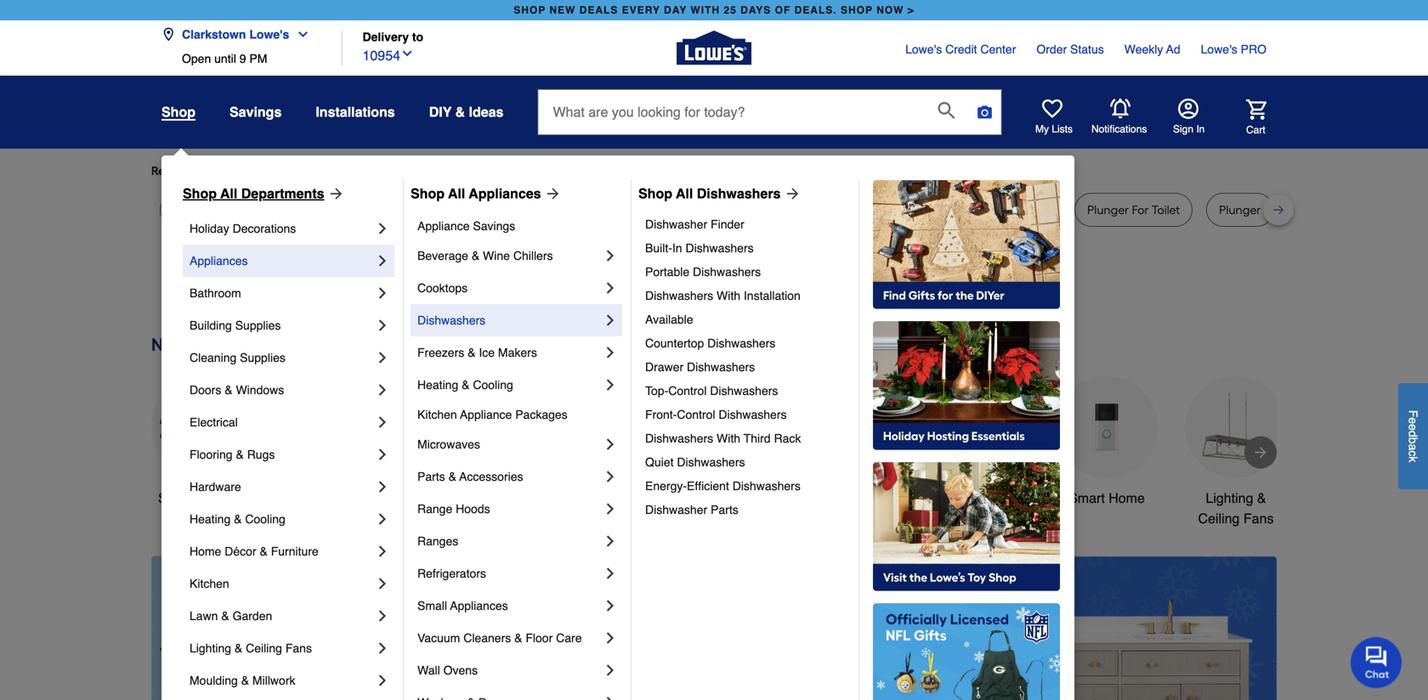 Task type: locate. For each thing, give the bounding box(es) containing it.
toilet up holiday
[[173, 203, 201, 217]]

heating down shop all deals
[[190, 513, 231, 527]]

1 horizontal spatial parts
[[711, 504, 739, 517]]

1 horizontal spatial kitchen
[[418, 408, 457, 422]]

dishwashers up available
[[646, 289, 714, 303]]

1 vertical spatial supplies
[[240, 351, 286, 365]]

portable
[[646, 265, 690, 279]]

appliance up microwaves 'link'
[[460, 408, 512, 422]]

0 vertical spatial control
[[669, 384, 707, 398]]

supplies for building supplies
[[235, 319, 281, 333]]

control inside front-control dishwashers link
[[677, 408, 716, 422]]

flooring & rugs
[[190, 448, 275, 462]]

1 horizontal spatial in
[[1197, 123, 1206, 135]]

arrow right image inside shop all departments link
[[325, 185, 345, 202]]

all for departments
[[220, 186, 238, 202]]

floor
[[526, 632, 553, 646]]

1 vertical spatial shop
[[158, 491, 190, 506]]

2 horizontal spatial shop
[[639, 186, 673, 202]]

holiday hosting essentials. image
[[874, 322, 1061, 451]]

1 horizontal spatial lighting & ceiling fans
[[1199, 491, 1275, 527]]

freezers & ice makers link
[[418, 337, 602, 369]]

0 horizontal spatial heating
[[190, 513, 231, 527]]

decorations inside button
[[554, 511, 627, 527]]

1 horizontal spatial lowe's
[[906, 43, 943, 56]]

plumbing up appliance savings
[[436, 203, 487, 217]]

chevron right image for doors & windows
[[374, 382, 391, 399]]

shop all departments link
[[183, 184, 345, 204]]

& for freezers & ice makers link
[[468, 346, 476, 360]]

1 horizontal spatial heating
[[418, 379, 459, 392]]

Search Query text field
[[539, 90, 925, 134]]

fans inside lighting & ceiling fans button
[[1244, 511, 1275, 527]]

2 tools from the left
[[853, 491, 885, 506]]

chevron right image for electrical
[[374, 414, 391, 431]]

chevron right image
[[374, 220, 391, 237], [602, 248, 619, 265], [374, 253, 391, 270], [374, 285, 391, 302], [374, 414, 391, 431], [374, 447, 391, 464], [374, 479, 391, 496], [602, 501, 619, 518], [374, 511, 391, 528], [602, 533, 619, 550], [602, 566, 619, 583], [374, 608, 391, 625], [602, 663, 619, 680], [602, 695, 619, 701]]

1 horizontal spatial shop
[[411, 186, 445, 202]]

0 vertical spatial lighting
[[1206, 491, 1254, 506]]

0 vertical spatial heating & cooling
[[418, 379, 514, 392]]

0 vertical spatial appliance
[[418, 219, 470, 233]]

0 horizontal spatial cooling
[[245, 513, 286, 527]]

2 shop from the left
[[411, 186, 445, 202]]

lighting
[[1206, 491, 1254, 506], [190, 642, 231, 656]]

1 vertical spatial with
[[717, 432, 741, 446]]

auger
[[204, 203, 237, 217]]

chevron right image for refrigerators
[[602, 566, 619, 583]]

& for lighting & ceiling fans link
[[235, 642, 243, 656]]

2 e from the top
[[1407, 424, 1421, 431]]

shop up 'snake for plumbing' on the left of the page
[[411, 186, 445, 202]]

dishwasher inside 'link'
[[646, 218, 708, 231]]

range hoods link
[[418, 493, 602, 526]]

dishwasher finder
[[646, 218, 745, 231]]

center
[[981, 43, 1017, 56]]

1 vertical spatial kitchen
[[671, 491, 716, 506]]

plunger
[[1088, 203, 1130, 217], [1220, 203, 1262, 217]]

0 vertical spatial with
[[717, 289, 741, 303]]

1 horizontal spatial tools
[[853, 491, 885, 506]]

snake right drain
[[948, 203, 981, 217]]

lowe's left pro
[[1202, 43, 1238, 56]]

in for built-
[[673, 242, 683, 255]]

toilet down the sign
[[1152, 203, 1181, 217]]

dishwashers with installation available
[[646, 289, 804, 327]]

0 vertical spatial fans
[[1244, 511, 1275, 527]]

1 tools from the left
[[445, 491, 477, 506]]

heating & cooling down freezers & ice makers
[[418, 379, 514, 392]]

1 plumbing from the left
[[436, 203, 487, 217]]

home right smart
[[1109, 491, 1146, 506]]

open until 9 pm
[[182, 52, 267, 65]]

heating down freezers
[[418, 379, 459, 392]]

shop for shop all dishwashers
[[639, 186, 673, 202]]

0 horizontal spatial arrow right image
[[325, 185, 345, 202]]

supplies up cleaning supplies
[[235, 319, 281, 333]]

dishwashers up quiet dishwashers
[[646, 432, 714, 446]]

dishwasher down energy-
[[646, 504, 708, 517]]

hardware
[[190, 481, 241, 494]]

0 horizontal spatial shop
[[514, 4, 546, 16]]

1 vertical spatial parts
[[711, 504, 739, 517]]

0 horizontal spatial heating & cooling link
[[190, 504, 374, 536]]

control inside "top-control dishwashers" link
[[669, 384, 707, 398]]

2 dishwasher from the top
[[646, 504, 708, 517]]

chevron right image for heating & cooling
[[602, 377, 619, 394]]

0 horizontal spatial heating & cooling
[[190, 513, 286, 527]]

0 horizontal spatial shop
[[183, 186, 217, 202]]

my lists
[[1036, 123, 1073, 135]]

officially licensed n f l gifts. shop now. image
[[874, 604, 1061, 701]]

1 horizontal spatial cooling
[[473, 379, 514, 392]]

lowe's up pm
[[250, 28, 289, 41]]

0 vertical spatial heating & cooling link
[[418, 369, 602, 401]]

chevron down image
[[401, 47, 414, 60]]

1 vertical spatial control
[[677, 408, 716, 422]]

lighting & ceiling fans inside lighting & ceiling fans button
[[1199, 491, 1275, 527]]

0 vertical spatial kitchen
[[418, 408, 457, 422]]

countertop dishwashers link
[[646, 332, 847, 356]]

4 toilet from the left
[[1152, 203, 1181, 217]]

with for installation
[[717, 289, 741, 303]]

control down "top-control dishwashers"
[[677, 408, 716, 422]]

1 vertical spatial savings
[[473, 219, 516, 233]]

plunger down notifications
[[1088, 203, 1130, 217]]

1 horizontal spatial lighting
[[1206, 491, 1254, 506]]

of
[[775, 4, 791, 16]]

dishwashers with third rack link
[[646, 427, 847, 451]]

shop down open
[[162, 104, 196, 120]]

kitchen appliance packages link
[[418, 401, 619, 429]]

for
[[288, 164, 304, 178], [416, 203, 433, 217], [829, 203, 846, 217], [1133, 203, 1150, 217]]

1 horizontal spatial ceiling
[[1199, 511, 1241, 527]]

appliances up the cleaners
[[450, 600, 508, 613]]

1 vertical spatial ceiling
[[246, 642, 282, 656]]

0 vertical spatial supplies
[[235, 319, 281, 333]]

to
[[412, 30, 424, 44]]

1 vertical spatial fans
[[286, 642, 312, 656]]

2 vertical spatial appliances
[[450, 600, 508, 613]]

chevron right image for cooktops
[[602, 280, 619, 297]]

recommended searches for you
[[151, 164, 326, 178]]

cart button
[[1223, 99, 1267, 137]]

& for parts & accessories link
[[449, 470, 457, 484]]

1 vertical spatial appliance
[[460, 408, 512, 422]]

finder
[[711, 218, 745, 231]]

1 horizontal spatial bathroom
[[949, 491, 1008, 506]]

0 vertical spatial ceiling
[[1199, 511, 1241, 527]]

drawer
[[646, 361, 684, 374]]

efficient
[[687, 480, 730, 493]]

shop all appliances
[[411, 186, 541, 202]]

energy-efficient dishwashers link
[[646, 475, 847, 498]]

shop left new
[[514, 4, 546, 16]]

vacuum
[[418, 632, 460, 646]]

ideas
[[469, 104, 504, 120]]

1 horizontal spatial fans
[[1244, 511, 1275, 527]]

toilet down my
[[1020, 203, 1049, 217]]

moulding & millwork link
[[190, 665, 374, 697]]

e up d
[[1407, 418, 1421, 424]]

weekly
[[1125, 43, 1164, 56]]

parts up range
[[418, 470, 445, 484]]

countertop
[[646, 337, 705, 350]]

flooring
[[190, 448, 233, 462]]

snake down arrow right image
[[793, 203, 826, 217]]

accessories
[[460, 470, 524, 484]]

0 horizontal spatial home
[[190, 545, 221, 559]]

appliance down 'snake for plumbing' on the left of the page
[[418, 219, 470, 233]]

kitchen for kitchen faucets
[[671, 491, 716, 506]]

1 vertical spatial dishwasher
[[646, 504, 708, 517]]

3 toilet from the left
[[1020, 203, 1049, 217]]

0 horizontal spatial tools
[[445, 491, 477, 506]]

cooling up home décor & furniture
[[245, 513, 286, 527]]

& for the bottommost heating & cooling link
[[234, 513, 242, 527]]

lowe's home improvement account image
[[1179, 99, 1199, 119]]

plumbing down arrow right image
[[738, 203, 790, 217]]

>
[[908, 4, 915, 16]]

0 vertical spatial decorations
[[233, 222, 296, 236]]

shop left now on the top
[[841, 4, 873, 16]]

4 snake from the left
[[948, 203, 981, 217]]

1 horizontal spatial shop
[[841, 4, 873, 16]]

up to 40 percent off select vanities. plus get free local delivery on select vanities. image
[[453, 557, 1278, 701]]

until
[[214, 52, 236, 65]]

savings button
[[230, 97, 282, 128]]

front-
[[646, 408, 677, 422]]

2 plunger from the left
[[1220, 203, 1262, 217]]

0 vertical spatial savings
[[230, 104, 282, 120]]

heating & cooling
[[418, 379, 514, 392], [190, 513, 286, 527]]

1 horizontal spatial arrow right image
[[541, 185, 562, 202]]

fans inside lighting & ceiling fans link
[[286, 642, 312, 656]]

0 horizontal spatial fans
[[286, 642, 312, 656]]

shop inside shop all dishwashers link
[[639, 186, 673, 202]]

parts down energy-efficient dishwashers
[[711, 504, 739, 517]]

0 vertical spatial parts
[[418, 470, 445, 484]]

dishwashers inside dishwashers with installation available
[[646, 289, 714, 303]]

control down drawer dishwashers
[[669, 384, 707, 398]]

garden
[[233, 610, 272, 623]]

dishwashers link
[[418, 305, 602, 337]]

in right the sign
[[1197, 123, 1206, 135]]

all inside "link"
[[448, 186, 466, 202]]

dishwasher for dishwasher parts
[[646, 504, 708, 517]]

dishwasher parts link
[[646, 498, 847, 522]]

beverage & wine chillers
[[418, 249, 553, 263]]

all up 'snake for plumbing' on the left of the page
[[448, 186, 466, 202]]

arrow right image inside shop all appliances "link"
[[541, 185, 562, 202]]

1 shop from the left
[[183, 186, 217, 202]]

appliances inside "link"
[[469, 186, 541, 202]]

all up dishwasher finder
[[676, 186, 693, 202]]

1 dishwasher from the top
[[646, 218, 708, 231]]

electrical
[[190, 416, 238, 430]]

day
[[664, 4, 687, 16]]

shop up dishwasher finder
[[639, 186, 673, 202]]

chevron right image for flooring & rugs
[[374, 447, 391, 464]]

e up b
[[1407, 424, 1421, 431]]

1 snake from the left
[[380, 203, 413, 217]]

arrow right image
[[325, 185, 345, 202], [541, 185, 562, 202], [1253, 444, 1270, 461]]

dishwashers up the "efficient"
[[677, 456, 746, 470]]

in inside built-in dishwashers link
[[673, 242, 683, 255]]

appliance savings
[[418, 219, 516, 233]]

10954
[[363, 48, 401, 63]]

in up portable
[[673, 242, 683, 255]]

supplies for cleaning supplies
[[240, 351, 286, 365]]

with down front-control dishwashers
[[717, 432, 741, 446]]

1 with from the top
[[717, 289, 741, 303]]

shop left deals
[[158, 491, 190, 506]]

camera image
[[977, 104, 994, 121]]

cleaners
[[464, 632, 511, 646]]

lowe's wishes you and your family a happy hanukkah. image
[[151, 271, 1278, 314]]

shop inside 'button'
[[158, 491, 190, 506]]

chevron right image for parts & accessories
[[602, 469, 619, 486]]

0 vertical spatial heating
[[418, 379, 459, 392]]

all up auger
[[220, 186, 238, 202]]

with inside dishwashers with installation available
[[717, 289, 741, 303]]

0 vertical spatial in
[[1197, 123, 1206, 135]]

with inside dishwashers with third rack link
[[717, 432, 741, 446]]

dishwashers down new deals every day during 25 days of deals image
[[687, 361, 755, 374]]

with
[[717, 289, 741, 303], [717, 432, 741, 446]]

1 vertical spatial bathroom
[[949, 491, 1008, 506]]

supplies up windows
[[240, 351, 286, 365]]

available
[[646, 313, 694, 327]]

lighting & ceiling fans link
[[190, 633, 374, 665]]

e
[[1407, 418, 1421, 424], [1407, 424, 1421, 431]]

2 horizontal spatial lowe's
[[1202, 43, 1238, 56]]

0 horizontal spatial kitchen
[[190, 578, 229, 591]]

chevron right image
[[602, 280, 619, 297], [602, 312, 619, 329], [374, 317, 391, 334], [602, 344, 619, 362], [374, 350, 391, 367], [602, 377, 619, 394], [374, 382, 391, 399], [602, 436, 619, 453], [602, 469, 619, 486], [374, 544, 391, 561], [374, 576, 391, 593], [602, 598, 619, 615], [602, 630, 619, 647], [374, 640, 391, 658], [374, 673, 391, 690]]

chat invite button image
[[1352, 637, 1403, 689]]

energy-
[[646, 480, 687, 493]]

cooling up kitchen appliance packages
[[473, 379, 514, 392]]

0 horizontal spatial plunger
[[1088, 203, 1130, 217]]

decorations down shop all departments link
[[233, 222, 296, 236]]

home left décor on the bottom left
[[190, 545, 221, 559]]

shop inside shop all departments link
[[183, 186, 217, 202]]

1 plunger from the left
[[1088, 203, 1130, 217]]

for inside recommended searches for you heading
[[288, 164, 304, 178]]

lighting inside button
[[1206, 491, 1254, 506]]

heating & cooling link down makers
[[418, 369, 602, 401]]

0 horizontal spatial savings
[[230, 104, 282, 120]]

1 horizontal spatial decorations
[[554, 511, 627, 527]]

bathroom
[[190, 287, 241, 300], [949, 491, 1008, 506]]

arrow right image for shop all departments
[[325, 185, 345, 202]]

2 shop from the left
[[841, 4, 873, 16]]

all inside 'button'
[[193, 491, 208, 506]]

lowe's credit center
[[906, 43, 1017, 56]]

0 vertical spatial bathroom
[[190, 287, 241, 300]]

0 horizontal spatial ceiling
[[246, 642, 282, 656]]

plunger down cart at the right top
[[1220, 203, 1262, 217]]

drawer dishwashers link
[[646, 356, 847, 379]]

status
[[1071, 43, 1105, 56]]

0 vertical spatial appliances
[[469, 186, 541, 202]]

heating & cooling for the bottommost heating & cooling link
[[190, 513, 286, 527]]

dishwashers up drawer dishwashers link
[[708, 337, 776, 350]]

departments
[[241, 186, 325, 202]]

parts & accessories
[[418, 470, 524, 484]]

dishwasher
[[646, 218, 708, 231], [646, 504, 708, 517]]

1 horizontal spatial heating & cooling
[[418, 379, 514, 392]]

fans
[[1244, 511, 1275, 527], [286, 642, 312, 656]]

in inside "sign in" button
[[1197, 123, 1206, 135]]

chevron right image for small appliances
[[602, 598, 619, 615]]

with down portable dishwashers link on the top
[[717, 289, 741, 303]]

1 horizontal spatial home
[[1109, 491, 1146, 506]]

days
[[741, 4, 772, 16]]

0 horizontal spatial decorations
[[233, 222, 296, 236]]

appliances up appliance savings link
[[469, 186, 541, 202]]

heating & cooling down deals
[[190, 513, 286, 527]]

kitchen inside button
[[671, 491, 716, 506]]

heating for top heating & cooling link
[[418, 379, 459, 392]]

0 vertical spatial home
[[1109, 491, 1146, 506]]

toilet auger
[[173, 203, 237, 217]]

None search field
[[538, 89, 1002, 151]]

1 vertical spatial heating
[[190, 513, 231, 527]]

dishwasher up built-
[[646, 218, 708, 231]]

beverage
[[418, 249, 469, 263]]

1 vertical spatial in
[[673, 242, 683, 255]]

dishwashers up third
[[719, 408, 787, 422]]

top-
[[646, 384, 669, 398]]

1 vertical spatial decorations
[[554, 511, 627, 527]]

2 toilet from the left
[[849, 203, 877, 217]]

chevron right image for cleaning supplies
[[374, 350, 391, 367]]

0 horizontal spatial plumbing
[[436, 203, 487, 217]]

shop inside shop all appliances "link"
[[411, 186, 445, 202]]

lawn & garden link
[[190, 601, 374, 633]]

dishwasher parts
[[646, 504, 739, 517]]

0 horizontal spatial parts
[[418, 470, 445, 484]]

decorations down christmas
[[554, 511, 627, 527]]

0 horizontal spatial lowe's
[[250, 28, 289, 41]]

1 vertical spatial lighting & ceiling fans
[[190, 642, 312, 656]]

snake up dishwasher finder
[[666, 203, 699, 217]]

2 with from the top
[[717, 432, 741, 446]]

0 vertical spatial shop
[[162, 104, 196, 120]]

1 toilet from the left
[[173, 203, 201, 217]]

snake down shop all appliances
[[380, 203, 413, 217]]

1 horizontal spatial heating & cooling link
[[418, 369, 602, 401]]

0 horizontal spatial lighting
[[190, 642, 231, 656]]

f e e d b a c k
[[1407, 410, 1421, 463]]

0 vertical spatial lighting & ceiling fans
[[1199, 491, 1275, 527]]

drain snake
[[916, 203, 981, 217]]

chevron right image for moulding & millwork
[[374, 673, 391, 690]]

cleaning supplies link
[[190, 342, 374, 374]]

flooring & rugs link
[[190, 439, 374, 471]]

chevron right image for ranges
[[602, 533, 619, 550]]

refrigerators link
[[418, 558, 602, 590]]

heating & cooling link
[[418, 369, 602, 401], [190, 504, 374, 536]]

1 vertical spatial heating & cooling
[[190, 513, 286, 527]]

toilet left drain
[[849, 203, 877, 217]]

kitchen for kitchen appliance packages
[[418, 408, 457, 422]]

lowe's home improvement notification center image
[[1111, 99, 1131, 119]]

millwork
[[253, 675, 296, 688]]

all left deals
[[193, 491, 208, 506]]

appliances down holiday
[[190, 254, 248, 268]]

my lists link
[[1036, 99, 1073, 136]]

2 snake from the left
[[666, 203, 699, 217]]

dishwashers up front-control dishwashers link
[[710, 384, 779, 398]]

lawn
[[190, 610, 218, 623]]

tools up equipment
[[853, 491, 885, 506]]

toilet
[[173, 203, 201, 217], [849, 203, 877, 217], [1020, 203, 1049, 217], [1152, 203, 1181, 217]]

2 horizontal spatial kitchen
[[671, 491, 716, 506]]

dishwashers up dishwasher parts link
[[733, 480, 801, 493]]

home
[[1109, 491, 1146, 506], [190, 545, 221, 559]]

0 vertical spatial dishwasher
[[646, 218, 708, 231]]

lowe's home improvement lists image
[[1043, 99, 1063, 119]]

1 vertical spatial lighting
[[190, 642, 231, 656]]

countertop dishwashers
[[646, 337, 776, 350]]

tools down parts & accessories
[[445, 491, 477, 506]]

chevron right image for lawn & garden
[[374, 608, 391, 625]]

3 shop from the left
[[639, 186, 673, 202]]

plunger for plunger
[[1220, 203, 1262, 217]]

lowe's left credit
[[906, 43, 943, 56]]

kitchen
[[418, 408, 457, 422], [671, 491, 716, 506], [190, 578, 229, 591]]

savings up wine
[[473, 219, 516, 233]]

1 horizontal spatial plunger
[[1220, 203, 1262, 217]]

1 horizontal spatial plumbing
[[738, 203, 790, 217]]

savings down pm
[[230, 104, 282, 120]]

0 horizontal spatial in
[[673, 242, 683, 255]]

shop up toilet auger
[[183, 186, 217, 202]]

0 horizontal spatial lighting & ceiling fans
[[190, 642, 312, 656]]

search image
[[939, 102, 956, 119]]

& for lawn & garden link
[[221, 610, 229, 623]]

rack
[[774, 432, 802, 446]]

heating & cooling link up furniture
[[190, 504, 374, 536]]



Task type: vqa. For each thing, say whether or not it's contained in the screenshot.
rightmost hours
no



Task type: describe. For each thing, give the bounding box(es) containing it.
25
[[724, 4, 737, 16]]

delivery
[[363, 30, 409, 44]]

wall
[[418, 664, 440, 678]]

chevron right image for appliances
[[374, 253, 391, 270]]

home inside button
[[1109, 491, 1146, 506]]

microwaves
[[418, 438, 481, 452]]

location image
[[162, 28, 175, 41]]

lowe's inside button
[[250, 28, 289, 41]]

pm
[[250, 52, 267, 65]]

diy & ideas
[[429, 104, 504, 120]]

wine
[[483, 249, 510, 263]]

dishwashers down built-in dishwashers link in the top of the page
[[693, 265, 761, 279]]

moulding & millwork
[[190, 675, 296, 688]]

lowe's for lowe's credit center
[[906, 43, 943, 56]]

recommended searches for you heading
[[151, 162, 1278, 179]]

front-control dishwashers
[[646, 408, 787, 422]]

shop all deals button
[[151, 376, 253, 509]]

& for beverage & wine chillers link
[[472, 249, 480, 263]]

1 vertical spatial appliances
[[190, 254, 248, 268]]

find gifts for the diyer. image
[[874, 180, 1061, 310]]

0 horizontal spatial bathroom
[[190, 287, 241, 300]]

windows
[[236, 384, 284, 397]]

all for deals
[[193, 491, 208, 506]]

chevron right image for bathroom
[[374, 285, 391, 302]]

weekly ad
[[1125, 43, 1181, 56]]

searches
[[236, 164, 286, 178]]

chevron right image for wall ovens
[[602, 663, 619, 680]]

quiet dishwashers link
[[646, 451, 847, 475]]

chevron right image for freezers & ice makers
[[602, 344, 619, 362]]

all for appliances
[[448, 186, 466, 202]]

1 horizontal spatial savings
[[473, 219, 516, 233]]

sign in
[[1174, 123, 1206, 135]]

vacuum cleaners & floor care
[[418, 632, 582, 646]]

holiday decorations link
[[190, 213, 374, 245]]

dishwashers down finder
[[686, 242, 754, 255]]

open
[[182, 52, 211, 65]]

chevron right image for building supplies
[[374, 317, 391, 334]]

weekly ad link
[[1125, 41, 1181, 58]]

wall ovens link
[[418, 655, 602, 687]]

beverage & wine chillers link
[[418, 240, 602, 272]]

shop all dishwashers
[[639, 186, 781, 202]]

dishwashers down cooktops
[[418, 314, 486, 327]]

lowe's for lowe's pro
[[1202, 43, 1238, 56]]

dishwasher finder link
[[646, 213, 847, 236]]

with
[[691, 4, 720, 16]]

1 e from the top
[[1407, 418, 1421, 424]]

with for third
[[717, 432, 741, 446]]

1 vertical spatial cooling
[[245, 513, 286, 527]]

order status
[[1037, 43, 1105, 56]]

& for diy & ideas button
[[456, 104, 465, 120]]

ranges
[[418, 535, 459, 549]]

3 snake from the left
[[793, 203, 826, 217]]

chevron right image for vacuum cleaners & floor care
[[602, 630, 619, 647]]

my
[[1036, 123, 1050, 135]]

sign in button
[[1174, 99, 1206, 136]]

chevron right image for microwaves
[[602, 436, 619, 453]]

& inside outdoor tools & equipment
[[888, 491, 898, 506]]

dishwasher for dishwasher finder
[[646, 218, 708, 231]]

tools inside outdoor tools & equipment
[[853, 491, 885, 506]]

1 vertical spatial heating & cooling link
[[190, 504, 374, 536]]

heating & cooling for top heating & cooling link
[[418, 379, 514, 392]]

doors
[[190, 384, 221, 397]]

portable dishwashers link
[[646, 260, 847, 284]]

now
[[877, 4, 905, 16]]

arrow right image
[[781, 185, 802, 202]]

freezers
[[418, 346, 465, 360]]

& inside 'lighting & ceiling fans'
[[1258, 491, 1267, 506]]

0 vertical spatial cooling
[[473, 379, 514, 392]]

shop for shop
[[162, 104, 196, 120]]

2 vertical spatial kitchen
[[190, 578, 229, 591]]

lighting & ceiling fans button
[[1186, 376, 1288, 529]]

recommended
[[151, 164, 233, 178]]

lowe's home improvement logo image
[[677, 11, 752, 85]]

decorations for christmas
[[554, 511, 627, 527]]

shop for shop all departments
[[183, 186, 217, 202]]

ice
[[479, 346, 495, 360]]

lighting & ceiling fans inside lighting & ceiling fans link
[[190, 642, 312, 656]]

building supplies
[[190, 319, 281, 333]]

range
[[418, 503, 453, 516]]

smart home button
[[1056, 376, 1159, 509]]

pro
[[1242, 43, 1267, 56]]

9
[[240, 52, 246, 65]]

chevron right image for dishwashers
[[602, 312, 619, 329]]

1 vertical spatial home
[[190, 545, 221, 559]]

rugs
[[247, 448, 275, 462]]

control for top-
[[669, 384, 707, 398]]

all for dishwashers
[[676, 186, 693, 202]]

cart
[[1247, 124, 1266, 136]]

top-control dishwashers link
[[646, 379, 847, 403]]

kitchen appliance packages
[[418, 408, 568, 422]]

outdoor tools & equipment button
[[798, 376, 900, 529]]

home décor & furniture link
[[190, 536, 374, 568]]

smart home
[[1069, 491, 1146, 506]]

chevron right image for lighting & ceiling fans
[[374, 640, 391, 658]]

installations button
[[316, 97, 395, 128]]

1 shop from the left
[[514, 4, 546, 16]]

arrow right image for shop all appliances
[[541, 185, 562, 202]]

quiet
[[646, 456, 674, 470]]

ovens
[[444, 664, 478, 678]]

& for top heating & cooling link
[[462, 379, 470, 392]]

decorations for holiday
[[233, 222, 296, 236]]

hoods
[[456, 503, 490, 516]]

ceiling inside button
[[1199, 511, 1241, 527]]

f e e d b a c k button
[[1399, 383, 1429, 490]]

diy
[[429, 104, 452, 120]]

every
[[622, 4, 661, 16]]

in for sign
[[1197, 123, 1206, 135]]

appliances link
[[190, 245, 374, 277]]

& for moulding & millwork link
[[241, 675, 249, 688]]

tools inside button
[[445, 491, 477, 506]]

dishwashers with installation available link
[[646, 284, 847, 332]]

notifications
[[1092, 123, 1148, 135]]

new deals every day during 25 days of deals image
[[151, 331, 1278, 359]]

lowe's home improvement cart image
[[1247, 99, 1267, 120]]

& for flooring & rugs link at the bottom of the page
[[236, 448, 244, 462]]

electrical link
[[190, 407, 374, 439]]

chevron right image for kitchen
[[374, 576, 391, 593]]

clarkstown
[[182, 28, 246, 41]]

plunger for plunger for toilet
[[1088, 203, 1130, 217]]

holiday decorations
[[190, 222, 296, 236]]

chevron right image for range hoods
[[602, 501, 619, 518]]

chevron down image
[[289, 28, 310, 41]]

décor
[[225, 545, 257, 559]]

& for doors & windows link
[[225, 384, 233, 397]]

b
[[1407, 438, 1421, 444]]

packages
[[516, 408, 568, 422]]

tools button
[[410, 376, 512, 509]]

10954 button
[[363, 44, 414, 66]]

cleaning
[[190, 351, 237, 365]]

shop for shop all deals
[[158, 491, 190, 506]]

chevron right image for holiday decorations
[[374, 220, 391, 237]]

front-control dishwashers link
[[646, 403, 847, 427]]

top-control dishwashers
[[646, 384, 779, 398]]

shop these last-minute gifts. $99 or less. quantities are limited and won't last. image
[[151, 557, 426, 701]]

kitchen faucets button
[[669, 376, 771, 509]]

snake for plumbing
[[380, 203, 487, 217]]

shop for shop all appliances
[[411, 186, 445, 202]]

energy-efficient dishwashers
[[646, 480, 801, 493]]

visit the lowe's toy shop. image
[[874, 463, 1061, 592]]

lists
[[1052, 123, 1073, 135]]

portable dishwashers
[[646, 265, 761, 279]]

chillers
[[514, 249, 553, 263]]

bathroom link
[[190, 277, 374, 310]]

chevron right image for beverage & wine chillers
[[602, 248, 619, 265]]

chevron right image for home décor & furniture
[[374, 544, 391, 561]]

control for front-
[[677, 408, 716, 422]]

cooktops
[[418, 282, 468, 295]]

heating for the bottommost heating & cooling link
[[190, 513, 231, 527]]

moulding
[[190, 675, 238, 688]]

chevron right image for heating & cooling
[[374, 511, 391, 528]]

c
[[1407, 451, 1421, 457]]

2 plumbing from the left
[[738, 203, 790, 217]]

bathroom button
[[927, 376, 1029, 509]]

dishwashers up 'dishwasher finder' 'link'
[[697, 186, 781, 202]]

2 horizontal spatial arrow right image
[[1253, 444, 1270, 461]]

order status link
[[1037, 41, 1105, 58]]

outdoor tools & equipment
[[800, 491, 898, 527]]

holiday
[[190, 222, 229, 236]]

bathroom inside button
[[949, 491, 1008, 506]]

chevron right image for hardware
[[374, 479, 391, 496]]

ad
[[1167, 43, 1181, 56]]



